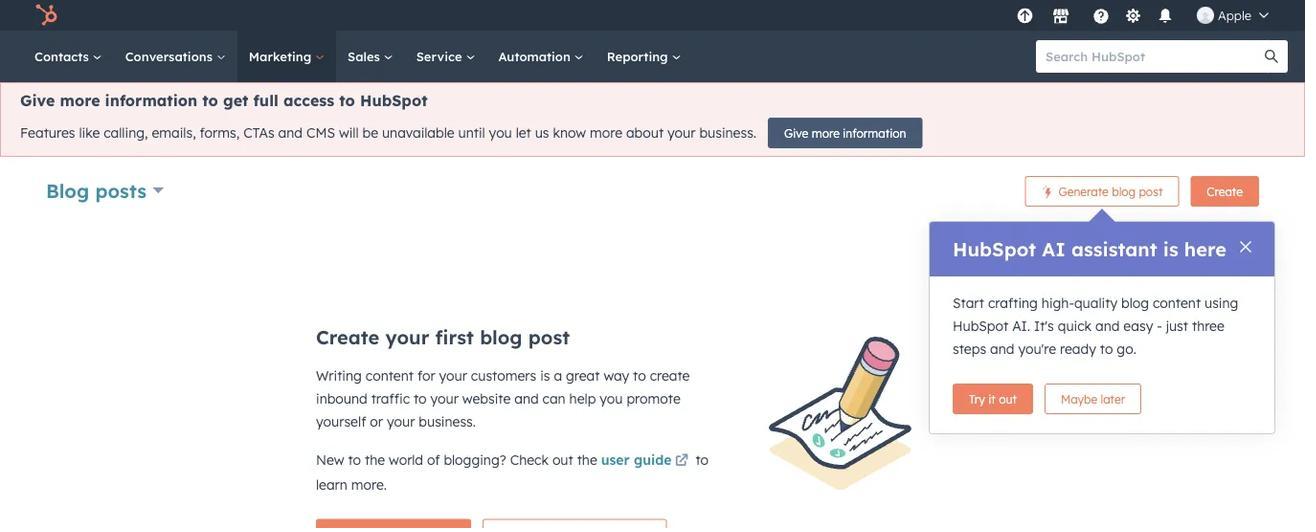 Task type: locate. For each thing, give the bounding box(es) containing it.
and
[[278, 125, 303, 141], [1096, 318, 1120, 335], [991, 341, 1015, 358], [515, 391, 539, 408]]

traffic
[[371, 391, 410, 408]]

1 vertical spatial you
[[600, 391, 623, 408]]

will
[[339, 125, 359, 141]]

get
[[223, 91, 249, 110]]

0 vertical spatial give
[[20, 91, 55, 110]]

hubspot up features like calling, emails, forms, ctas and cms will be unavailable until you let us know more about your business.
[[360, 91, 428, 110]]

0 vertical spatial out
[[999, 392, 1017, 407]]

information inside "link"
[[843, 126, 907, 140]]

create for create your first blog post
[[316, 326, 380, 350]]

to inside to learn more.
[[696, 452, 709, 469]]

1 horizontal spatial give
[[785, 126, 809, 140]]

create for create
[[1207, 184, 1243, 199]]

0 horizontal spatial out
[[553, 452, 574, 469]]

0 horizontal spatial business.
[[419, 414, 476, 431]]

or
[[370, 414, 383, 431]]

2 the from the left
[[577, 452, 598, 469]]

hubspot up crafting
[[953, 238, 1037, 262]]

post right generate
[[1139, 184, 1163, 199]]

business. inside writing content for your customers is a great way to create inbound traffic to your website and can help you promote yourself or your business.
[[419, 414, 476, 431]]

to
[[202, 91, 218, 110], [339, 91, 355, 110], [1101, 341, 1114, 358], [633, 368, 646, 385], [414, 391, 427, 408], [348, 452, 361, 469], [696, 452, 709, 469]]

and down the quality
[[1096, 318, 1120, 335]]

service
[[416, 48, 466, 64]]

start crafting high-quality blog content using hubspot ai. it's quick and easy - just three steps and you're ready to go.
[[953, 295, 1239, 358]]

give for give more information to get full access to hubspot
[[20, 91, 55, 110]]

information
[[105, 91, 198, 110], [843, 126, 907, 140]]

assistant
[[1072, 238, 1158, 262]]

0 vertical spatial information
[[105, 91, 198, 110]]

0 horizontal spatial create
[[316, 326, 380, 350]]

apple button
[[1186, 0, 1281, 31]]

out right it
[[999, 392, 1017, 407]]

Search HubSpot search field
[[1037, 40, 1271, 73]]

quick
[[1058, 318, 1092, 335]]

0 vertical spatial you
[[489, 125, 512, 141]]

blog inside button
[[1112, 184, 1136, 199]]

out right check at the bottom
[[553, 452, 574, 469]]

close image
[[1241, 241, 1252, 253]]

to down for
[[414, 391, 427, 408]]

link opens in a new window image
[[675, 451, 689, 474], [675, 456, 689, 469]]

content up traffic
[[366, 368, 414, 385]]

create up the writing at the bottom left of page
[[316, 326, 380, 350]]

here
[[1185, 238, 1227, 262]]

1 vertical spatial blog
[[1122, 295, 1150, 312]]

create up close "icon"
[[1207, 184, 1243, 199]]

hubspot
[[360, 91, 428, 110], [953, 238, 1037, 262], [953, 318, 1009, 335]]

create your first blog post
[[316, 326, 570, 350]]

0 horizontal spatial you
[[489, 125, 512, 141]]

you
[[489, 125, 512, 141], [600, 391, 623, 408]]

yourself
[[316, 414, 366, 431]]

blog up customers
[[480, 326, 523, 350]]

is left a
[[540, 368, 550, 385]]

content up the just
[[1153, 295, 1201, 312]]

the up more.
[[365, 452, 385, 469]]

hubspot ai assistant is here
[[953, 238, 1227, 262]]

ai.
[[1013, 318, 1031, 335]]

1 vertical spatial business.
[[419, 414, 476, 431]]

help image
[[1093, 9, 1110, 26]]

more inside "link"
[[812, 126, 840, 140]]

hubspot inside start crafting high-quality blog content using hubspot ai. it's quick and easy - just three steps and you're ready to go.
[[953, 318, 1009, 335]]

access
[[284, 91, 334, 110]]

1 horizontal spatial content
[[1153, 295, 1201, 312]]

emails,
[[152, 125, 196, 141]]

1 horizontal spatial information
[[843, 126, 907, 140]]

0 vertical spatial blog
[[1112, 184, 1136, 199]]

blog right generate
[[1112, 184, 1136, 199]]

you down way
[[600, 391, 623, 408]]

to left go. on the bottom
[[1101, 341, 1114, 358]]

your right the or
[[387, 414, 415, 431]]

hubspot up steps
[[953, 318, 1009, 335]]

marketplaces image
[[1053, 9, 1070, 26]]

0 horizontal spatial give
[[20, 91, 55, 110]]

0 vertical spatial content
[[1153, 295, 1201, 312]]

features
[[20, 125, 75, 141]]

1 vertical spatial create
[[316, 326, 380, 350]]

and inside writing content for your customers is a great way to create inbound traffic to your website and can help you promote yourself or your business.
[[515, 391, 539, 408]]

is
[[1164, 238, 1179, 262], [540, 368, 550, 385]]

1 horizontal spatial create
[[1207, 184, 1243, 199]]

writing content for your customers is a great way to create inbound traffic to your website and can help you promote yourself or your business.
[[316, 368, 690, 431]]

business. right the about
[[700, 125, 757, 141]]

to right the 'guide'
[[696, 452, 709, 469]]

ready
[[1061, 341, 1097, 358]]

unavailable
[[382, 125, 455, 141]]

1 vertical spatial content
[[366, 368, 414, 385]]

0 horizontal spatial the
[[365, 452, 385, 469]]

to learn more.
[[316, 452, 709, 493]]

post up a
[[529, 326, 570, 350]]

0 vertical spatial create
[[1207, 184, 1243, 199]]

more
[[60, 91, 100, 110], [590, 125, 623, 141], [812, 126, 840, 140]]

content
[[1153, 295, 1201, 312], [366, 368, 414, 385]]

for
[[418, 368, 436, 385]]

create inside button
[[1207, 184, 1243, 199]]

0 horizontal spatial post
[[529, 326, 570, 350]]

1 horizontal spatial out
[[999, 392, 1017, 407]]

upgrade image
[[1017, 8, 1034, 25]]

guide
[[634, 452, 672, 469]]

like
[[79, 125, 100, 141]]

1 link opens in a new window image from the top
[[675, 451, 689, 474]]

2 horizontal spatial more
[[812, 126, 840, 140]]

sales
[[348, 48, 384, 64]]

give
[[20, 91, 55, 110], [785, 126, 809, 140]]

search image
[[1265, 50, 1279, 63]]

contacts link
[[23, 31, 114, 82]]

out
[[999, 392, 1017, 407], [553, 452, 574, 469]]

1 horizontal spatial business.
[[700, 125, 757, 141]]

0 horizontal spatial information
[[105, 91, 198, 110]]

and left the can
[[515, 391, 539, 408]]

ctas
[[243, 125, 275, 141]]

world
[[389, 452, 423, 469]]

2 vertical spatial hubspot
[[953, 318, 1009, 335]]

1 horizontal spatial post
[[1139, 184, 1163, 199]]

conversations link
[[114, 31, 237, 82]]

you're
[[1019, 341, 1057, 358]]

reporting
[[607, 48, 672, 64]]

give inside "link"
[[785, 126, 809, 140]]

notifications image
[[1157, 9, 1174, 26]]

three
[[1193, 318, 1225, 335]]

upgrade link
[[1013, 5, 1037, 25]]

settings link
[[1122, 5, 1146, 25]]

it
[[989, 392, 996, 407]]

blog inside start crafting high-quality blog content using hubspot ai. it's quick and easy - just three steps and you're ready to go.
[[1122, 295, 1150, 312]]

0 vertical spatial post
[[1139, 184, 1163, 199]]

post inside button
[[1139, 184, 1163, 199]]

notifications button
[[1150, 0, 1182, 31]]

1 horizontal spatial the
[[577, 452, 598, 469]]

blog
[[1112, 184, 1136, 199], [1122, 295, 1150, 312], [480, 326, 523, 350]]

generate
[[1059, 184, 1109, 199]]

try it out
[[969, 392, 1017, 407]]

reporting link
[[596, 31, 693, 82]]

maybe later
[[1061, 392, 1126, 407]]

business.
[[700, 125, 757, 141], [419, 414, 476, 431]]

your down for
[[431, 391, 459, 408]]

the left the user
[[577, 452, 598, 469]]

marketing link
[[237, 31, 336, 82]]

1 horizontal spatial you
[[600, 391, 623, 408]]

start
[[953, 295, 985, 312]]

ai
[[1043, 238, 1066, 262]]

1 vertical spatial give
[[785, 126, 809, 140]]

first
[[435, 326, 474, 350]]

automation
[[499, 48, 575, 64]]

0 horizontal spatial is
[[540, 368, 550, 385]]

know
[[553, 125, 586, 141]]

is left here
[[1164, 238, 1179, 262]]

you left let
[[489, 125, 512, 141]]

your right the about
[[668, 125, 696, 141]]

settings image
[[1125, 8, 1142, 25]]

1 horizontal spatial is
[[1164, 238, 1179, 262]]

1 vertical spatial is
[[540, 368, 550, 385]]

0 vertical spatial hubspot
[[360, 91, 428, 110]]

contacts
[[34, 48, 93, 64]]

blog posts
[[46, 179, 147, 203]]

2 link opens in a new window image from the top
[[675, 456, 689, 469]]

help
[[570, 391, 596, 408]]

a
[[554, 368, 562, 385]]

1 vertical spatial information
[[843, 126, 907, 140]]

0 horizontal spatial content
[[366, 368, 414, 385]]

blog up easy
[[1122, 295, 1150, 312]]

0 horizontal spatial more
[[60, 91, 100, 110]]

post
[[1139, 184, 1163, 199], [529, 326, 570, 350]]

business. up new to the world of blogging? check out the
[[419, 414, 476, 431]]

service link
[[405, 31, 487, 82]]



Task type: vqa. For each thing, say whether or not it's contained in the screenshot.
USER GUIDE
yes



Task type: describe. For each thing, give the bounding box(es) containing it.
maybe later button
[[1045, 384, 1142, 415]]

information for give more information to get full access to hubspot
[[105, 91, 198, 110]]

calling,
[[104, 125, 148, 141]]

later
[[1101, 392, 1126, 407]]

give more information to get full access to hubspot
[[20, 91, 428, 110]]

your right for
[[439, 368, 467, 385]]

can
[[543, 391, 566, 408]]

let
[[516, 125, 531, 141]]

out inside 'button'
[[999, 392, 1017, 407]]

is inside writing content for your customers is a great way to create inbound traffic to your website and can help you promote yourself or your business.
[[540, 368, 550, 385]]

quality
[[1075, 295, 1118, 312]]

conversations
[[125, 48, 216, 64]]

and left the cms on the top left of page
[[278, 125, 303, 141]]

promote
[[627, 391, 681, 408]]

marketplaces button
[[1041, 0, 1082, 31]]

easy
[[1124, 318, 1154, 335]]

blog posts button
[[46, 177, 164, 205]]

using
[[1205, 295, 1239, 312]]

1 horizontal spatial more
[[590, 125, 623, 141]]

great
[[566, 368, 600, 385]]

customers
[[471, 368, 537, 385]]

apple menu
[[1012, 0, 1283, 31]]

try it out button
[[953, 384, 1034, 415]]

crafting
[[989, 295, 1038, 312]]

try
[[969, 392, 986, 407]]

1 vertical spatial post
[[529, 326, 570, 350]]

user
[[601, 452, 630, 469]]

just
[[1166, 318, 1189, 335]]

generate blog post
[[1059, 184, 1163, 199]]

2 vertical spatial blog
[[480, 326, 523, 350]]

maybe
[[1061, 392, 1098, 407]]

generate blog post button
[[1025, 176, 1180, 207]]

apple
[[1218, 7, 1252, 23]]

user guide
[[601, 452, 672, 469]]

blog
[[46, 179, 89, 203]]

bob builder image
[[1197, 7, 1215, 24]]

to up will
[[339, 91, 355, 110]]

about
[[626, 125, 664, 141]]

steps
[[953, 341, 987, 358]]

create button
[[1191, 176, 1260, 207]]

search button
[[1256, 40, 1288, 73]]

your up for
[[386, 326, 430, 350]]

be
[[363, 125, 378, 141]]

new to the world of blogging? check out the
[[316, 452, 601, 469]]

1 vertical spatial hubspot
[[953, 238, 1037, 262]]

give more information link
[[768, 118, 923, 148]]

and down ai.
[[991, 341, 1015, 358]]

sales link
[[336, 31, 405, 82]]

posts
[[95, 179, 147, 203]]

hubspot image
[[34, 4, 57, 27]]

go.
[[1117, 341, 1137, 358]]

forms,
[[200, 125, 240, 141]]

it's
[[1035, 318, 1055, 335]]

information for give more information
[[843, 126, 907, 140]]

of
[[427, 452, 440, 469]]

give for give more information
[[785, 126, 809, 140]]

writing
[[316, 368, 362, 385]]

cms
[[307, 125, 335, 141]]

more.
[[351, 477, 387, 493]]

high-
[[1042, 295, 1075, 312]]

1 the from the left
[[365, 452, 385, 469]]

blogging?
[[444, 452, 507, 469]]

more for give more information to get full access to hubspot
[[60, 91, 100, 110]]

marketing
[[249, 48, 315, 64]]

link opens in a new window image inside the user guide link
[[675, 456, 689, 469]]

0 vertical spatial business.
[[700, 125, 757, 141]]

to right new
[[348, 452, 361, 469]]

content inside start crafting high-quality blog content using hubspot ai. it's quick and easy - just three steps and you're ready to go.
[[1153, 295, 1201, 312]]

content inside writing content for your customers is a great way to create inbound traffic to your website and can help you promote yourself or your business.
[[366, 368, 414, 385]]

features like calling, emails, forms, ctas and cms will be unavailable until you let us know more about your business.
[[20, 125, 757, 141]]

hubspot link
[[23, 4, 72, 27]]

0 vertical spatial is
[[1164, 238, 1179, 262]]

website
[[463, 391, 511, 408]]

to right way
[[633, 368, 646, 385]]

-
[[1157, 318, 1163, 335]]

1 vertical spatial out
[[553, 452, 574, 469]]

give more information
[[785, 126, 907, 140]]

until
[[458, 125, 485, 141]]

to left get
[[202, 91, 218, 110]]

automation link
[[487, 31, 596, 82]]

user guide link
[[601, 451, 692, 474]]

inbound
[[316, 391, 368, 408]]

to inside start crafting high-quality blog content using hubspot ai. it's quick and easy - just three steps and you're ready to go.
[[1101, 341, 1114, 358]]

create
[[650, 368, 690, 385]]

way
[[604, 368, 630, 385]]

full
[[253, 91, 279, 110]]

help button
[[1085, 0, 1118, 31]]

more for give more information
[[812, 126, 840, 140]]

blog posts banner
[[46, 171, 1260, 215]]

learn
[[316, 477, 348, 493]]

you inside writing content for your customers is a great way to create inbound traffic to your website and can help you promote yourself or your business.
[[600, 391, 623, 408]]



